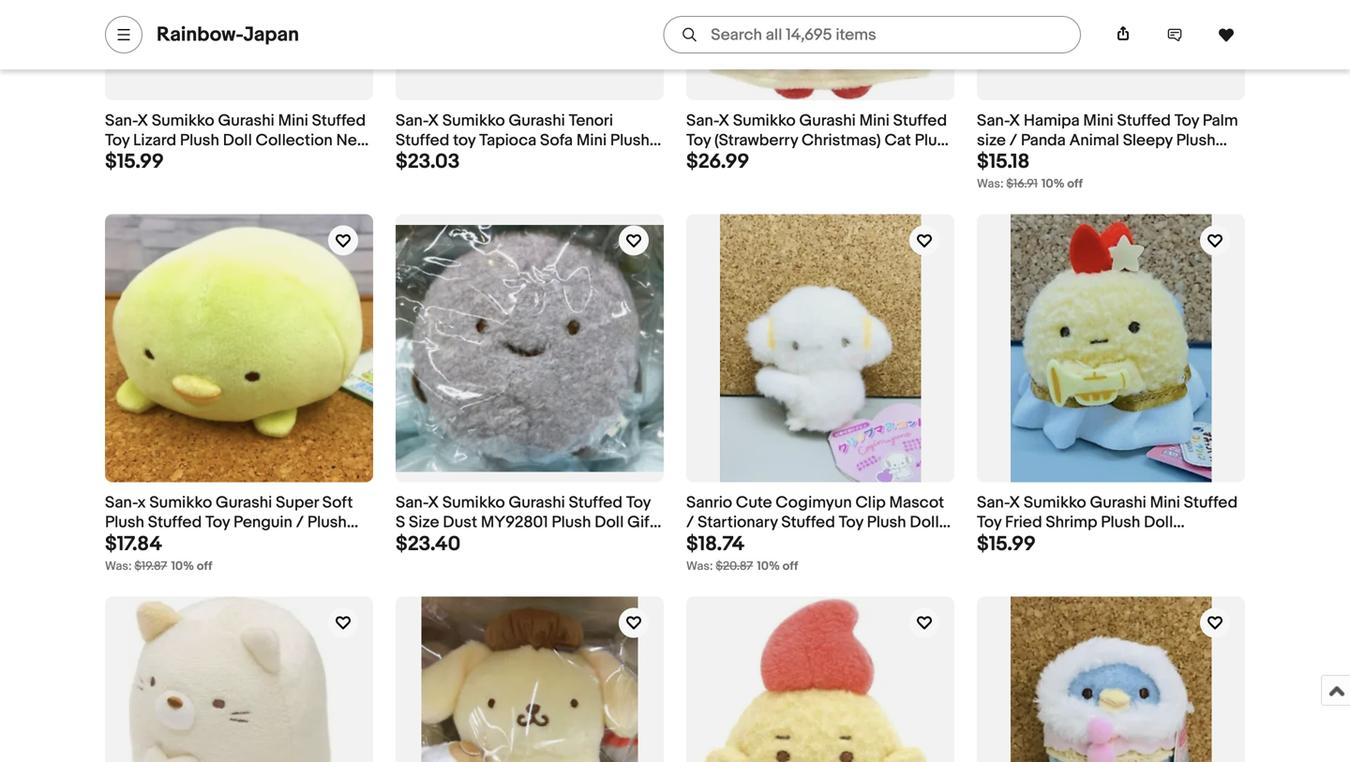 Task type: vqa. For each thing, say whether or not it's contained in the screenshot.
All corresponding to All ratings
no



Task type: describe. For each thing, give the bounding box(es) containing it.
doll inside san-x hamipa mini stuffed toy palm size / panda animal sleepy plush doll japan
[[977, 150, 1006, 170]]

/ inside san-x sumikko gurashi super soft plush stuffed toy penguin / plush doll new
[[296, 513, 304, 533]]

san-x sumikko gurashi mini stuffed toy (strawberry christmas) cat plush doll new button
[[687, 111, 955, 170]]

san-x sumikko gurashi mini stuffed toy fried shrimp plush doll collection new : quick view image
[[1011, 214, 1212, 483]]

$23.03
[[396, 150, 460, 174]]

gift
[[628, 513, 656, 533]]

$18.74
[[687, 532, 745, 556]]

san- for san-x sumikko gurashi super soft plush stuffed toy penguin / plush doll new
[[105, 494, 137, 513]]

rainbow-japan link
[[157, 23, 299, 47]]

plush inside san-x sumikko gurashi mini stuffed toy lizard plush doll collection new japan
[[180, 131, 219, 150]]

new inside san-x sumikko gurashi tenori stuffed toy tapioca sofa mini plush doll new japan
[[429, 150, 461, 170]]

san-x sumikko gurashi stuffed toy s size dust my92801 plush doll gift new anime button
[[396, 494, 664, 552]]

anime
[[432, 533, 479, 552]]

was: for $15.18
[[977, 177, 1004, 192]]

size
[[977, 131, 1006, 150]]

tapioca
[[479, 131, 537, 150]]

off for $17.84
[[197, 559, 212, 574]]

doll inside san-x sumikko gurashi mini stuffed toy fried shrimp plush doll collection new
[[1144, 513, 1173, 533]]

doll inside san-x sumikko gurashi mini stuffed toy lizard plush doll collection new japan
[[223, 131, 252, 150]]

mascot
[[890, 494, 945, 513]]

toy inside san-x sumikko gurashi super soft plush stuffed toy penguin / plush doll new
[[205, 513, 230, 533]]

stuffed inside san-x sumikko gurashi stuffed toy s size dust my92801 plush doll gift new anime
[[569, 494, 623, 513]]

10% for $17.84
[[171, 559, 194, 574]]

collection inside san-x sumikko gurashi mini stuffed toy lizard plush doll collection new japan
[[256, 131, 333, 150]]

san-x sumikko gurashi mini stuffed toy (strawberry christmas) cat plush doll new : quick view image
[[687, 0, 955, 100]]

animal
[[1070, 131, 1120, 150]]

doll inside san-x sumikko gurashi mini stuffed toy (strawberry christmas) cat plush doll new
[[687, 150, 716, 170]]

saved seller rainbow-japan image
[[1218, 26, 1235, 43]]

fried
[[1005, 513, 1043, 533]]

$18.74 was: $20.87 10% off
[[687, 532, 798, 574]]

stuffed inside san-x sumikko gurashi mini stuffed toy lizard plush doll collection new japan
[[312, 111, 366, 131]]

lizard
[[133, 131, 176, 150]]

san-x sumikko gurashi stuffed toy s size dust my92801 plush doll gift new anime
[[396, 494, 656, 552]]

$23.40
[[396, 532, 461, 556]]

san-x sumikko gurashi super soft plush stuffed toy penguin / plush doll new button
[[105, 494, 373, 552]]

san-x sumikko gurashi mini stuffed toy fried shrimp plush doll collection new
[[977, 494, 1238, 552]]

rainbow-
[[157, 23, 243, 47]]

x for size
[[1009, 111, 1020, 131]]

stuffed inside san-x sumikko gurashi tenori stuffed toy tapioca sofa mini plush doll new japan
[[396, 131, 450, 150]]

plush inside san-x sumikko gurashi mini stuffed toy fried shrimp plush doll collection new
[[1101, 513, 1141, 533]]

(strawberry
[[715, 131, 798, 150]]

toy inside san-x sumikko gurashi stuffed toy s size dust my92801 plush doll gift new anime
[[626, 494, 651, 513]]

rainbow-japan
[[157, 23, 299, 47]]

stuffed inside san-x sumikko gurashi super soft plush stuffed toy penguin / plush doll new
[[148, 513, 202, 533]]

doll inside san-x sumikko gurashi tenori stuffed toy tapioca sofa mini plush doll new japan
[[396, 150, 425, 170]]

doll inside sanrio cute cogimyun clip mascot / startionary stuffed toy plush doll japan
[[910, 513, 939, 533]]

plush right penguin
[[308, 513, 347, 533]]

doll inside san-x sumikko gurashi stuffed toy s size dust my92801 plush doll gift new anime
[[595, 513, 624, 533]]

san-x hamipa mini stuffed toy palm size / panda animal sleepy plush doll japan button
[[977, 111, 1246, 170]]

tenori
[[569, 111, 613, 131]]

plush inside san-x hamipa mini stuffed toy palm size / panda animal sleepy plush doll japan
[[1177, 131, 1216, 150]]

san- for san-x sumikko gurashi mini stuffed toy fried shrimp plush doll collection new
[[977, 494, 1009, 513]]

san-x sumikko gurashi stuffed toy s size dust my92801 plush doll gift new anime : quick view image
[[396, 225, 664, 472]]

san-x sumikko gurashi mini stuffed toy fried shrimp plush doll collection new button
[[977, 494, 1246, 552]]

panda
[[1021, 131, 1066, 150]]

gurashi for penguin
[[216, 494, 272, 513]]

mini for cat
[[860, 111, 890, 131]]

san- for san-x sumikko gurashi stuffed toy s size dust my92801 plush doll gift new anime
[[396, 494, 428, 513]]

san-x hamipa mini stuffed toy palm size / panda animal sleepy plush doll japan
[[977, 111, 1239, 170]]

Search all 14,695 items field
[[663, 16, 1081, 53]]

my92801
[[481, 513, 548, 533]]

$19.87
[[134, 559, 167, 574]]

x for size
[[428, 494, 439, 513]]

toy
[[453, 131, 476, 150]]

toy inside sanrio cute cogimyun clip mascot / startionary stuffed toy plush doll japan
[[839, 513, 864, 533]]

san- for san-x sumikko gurashi mini stuffed toy (strawberry christmas) cat plush doll new
[[687, 111, 719, 131]]

$20.87
[[716, 559, 753, 574]]

plush inside san-x sumikko gurashi tenori stuffed toy tapioca sofa mini plush doll new japan
[[610, 131, 650, 150]]

toy inside san-x hamipa mini stuffed toy palm size / panda animal sleepy plush doll japan
[[1175, 111, 1200, 131]]

cat
[[885, 131, 911, 150]]

soft
[[322, 494, 353, 513]]

stuffed inside san-x sumikko gurashi mini stuffed toy fried shrimp plush doll collection new
[[1184, 494, 1238, 513]]

off for $18.74
[[783, 559, 798, 574]]

was: for $18.74
[[687, 559, 713, 574]]

s
[[396, 513, 405, 533]]

plush inside san-x sumikko gurashi mini stuffed toy (strawberry christmas) cat plush doll new
[[915, 131, 954, 150]]

mini inside san-x sumikko gurashi tenori stuffed toy tapioca sofa mini plush doll new japan
[[577, 131, 607, 150]]

new inside san-x sumikko gurashi mini stuffed toy (strawberry christmas) cat plush doll new
[[719, 150, 752, 170]]



Task type: locate. For each thing, give the bounding box(es) containing it.
sumikko for fried
[[1024, 494, 1087, 513]]

0 horizontal spatial collection
[[256, 131, 333, 150]]

1 horizontal spatial $15.99
[[977, 532, 1036, 556]]

was:
[[977, 177, 1004, 192], [105, 559, 132, 574], [687, 559, 713, 574]]

mini inside san-x sumikko gurashi mini stuffed toy lizard plush doll collection new japan
[[278, 111, 308, 131]]

toy left fried
[[977, 513, 1002, 533]]

10% right "$20.87"
[[757, 559, 780, 574]]

plush inside sanrio cute cogimyun clip mascot / startionary stuffed toy plush doll japan
[[867, 513, 907, 533]]

penguin
[[234, 513, 293, 533]]

sumikko for size
[[443, 494, 505, 513]]

plush
[[180, 131, 219, 150], [610, 131, 650, 150], [915, 131, 954, 150], [1177, 131, 1216, 150], [105, 513, 144, 533], [308, 513, 347, 533], [552, 513, 591, 533], [867, 513, 907, 533], [1101, 513, 1141, 533]]

1 horizontal spatial off
[[783, 559, 798, 574]]

japan inside san-x hamipa mini stuffed toy palm size / panda animal sleepy plush doll japan
[[1010, 150, 1054, 170]]

off for $15.18
[[1068, 177, 1083, 192]]

new inside san-x sumikko gurashi mini stuffed toy fried shrimp plush doll collection new
[[1058, 533, 1090, 552]]

stuffed
[[312, 111, 366, 131], [893, 111, 947, 131], [1117, 111, 1171, 131], [396, 131, 450, 150], [569, 494, 623, 513], [1184, 494, 1238, 513], [148, 513, 202, 533], [782, 513, 835, 533]]

was: down $15.18
[[977, 177, 1004, 192]]

1 horizontal spatial 10%
[[757, 559, 780, 574]]

mini inside san-x sumikko gurashi mini stuffed toy fried shrimp plush doll collection new
[[1150, 494, 1181, 513]]

x for lizard
[[137, 111, 148, 131]]

cute
[[736, 494, 772, 513]]

plush right sleepy
[[1177, 131, 1216, 150]]

gurashi for my92801
[[509, 494, 565, 513]]

x inside san-x sumikko gurashi mini stuffed toy (strawberry christmas) cat plush doll new
[[719, 111, 730, 131]]

x inside san-x sumikko gurashi tenori stuffed toy tapioca sofa mini plush doll new japan
[[428, 111, 439, 131]]

/ right size
[[1010, 131, 1018, 150]]

toy left mascot
[[839, 513, 864, 533]]

cogimyun
[[776, 494, 852, 513]]

10% right $19.87 in the left of the page
[[171, 559, 194, 574]]

gurashi for cat
[[800, 111, 856, 131]]

x
[[137, 111, 148, 131], [428, 111, 439, 131], [719, 111, 730, 131], [1009, 111, 1020, 131], [428, 494, 439, 513], [1009, 494, 1020, 513]]

sumikko for stuffed
[[149, 494, 212, 513]]

san-
[[105, 111, 137, 131], [396, 111, 428, 131], [687, 111, 719, 131], [977, 111, 1009, 131], [105, 494, 137, 513], [396, 494, 428, 513], [977, 494, 1009, 513]]

sumikko inside san-x sumikko gurashi mini stuffed toy lizard plush doll collection new japan
[[152, 111, 214, 131]]

san-x sumikko gurashi mini stuffed toy lizard plush doll collection new japan
[[105, 111, 369, 170]]

new inside san-x sumikko gurashi mini stuffed toy lizard plush doll collection new japan
[[336, 131, 369, 150]]

plush right cat
[[915, 131, 954, 150]]

sumikko for tapioca
[[443, 111, 505, 131]]

san- for san-x sumikko gurashi mini stuffed toy lizard plush doll collection new japan
[[105, 111, 137, 131]]

gurashi inside san-x sumikko gurashi tenori stuffed toy tapioca sofa mini plush doll new japan
[[509, 111, 565, 131]]

new inside san-x sumikko gurashi super soft plush stuffed toy penguin / plush doll new
[[138, 533, 170, 552]]

gurashi for doll
[[218, 111, 275, 131]]

plush right lizard
[[180, 131, 219, 150]]

2 horizontal spatial was:
[[977, 177, 1004, 192]]

was: inside '$18.74 was: $20.87 10% off'
[[687, 559, 713, 574]]

san-x sumikko gurashi mini stuffed toy lizard plush doll collection new japan button
[[105, 111, 373, 170]]

collection inside san-x sumikko gurashi mini stuffed toy fried shrimp plush doll collection new
[[977, 533, 1054, 552]]

off down san-x sumikko gurashi super soft plush stuffed toy penguin / plush doll new
[[197, 559, 212, 574]]

toy inside san-x sumikko gurashi mini stuffed toy fried shrimp plush doll collection new
[[977, 513, 1002, 533]]

sumikko for lizard
[[152, 111, 214, 131]]

gurashi
[[218, 111, 275, 131], [509, 111, 565, 131], [800, 111, 856, 131], [216, 494, 272, 513], [509, 494, 565, 513], [1090, 494, 1147, 513]]

$17.84 was: $19.87 10% off
[[105, 532, 212, 574]]

japan inside san-x sumikko gurashi tenori stuffed toy tapioca sofa mini plush doll new japan
[[465, 150, 509, 170]]

/ inside sanrio cute cogimyun clip mascot / startionary stuffed toy plush doll japan
[[687, 513, 694, 533]]

san- for san-x hamipa mini stuffed toy palm size / panda animal sleepy plush doll japan
[[977, 111, 1009, 131]]

san- for san-x sumikko gurashi tenori stuffed toy tapioca sofa mini plush doll new japan
[[396, 111, 428, 131]]

collection
[[256, 131, 333, 150], [977, 533, 1054, 552]]

1 vertical spatial $15.99
[[977, 532, 1036, 556]]

super
[[276, 494, 319, 513]]

san- inside san-x sumikko gurashi super soft plush stuffed toy penguin / plush doll new
[[105, 494, 137, 513]]

japan
[[243, 23, 299, 47], [105, 150, 149, 170], [465, 150, 509, 170], [1010, 150, 1054, 170], [687, 533, 731, 552]]

san- inside san-x sumikko gurashi mini stuffed toy (strawberry christmas) cat plush doll new
[[687, 111, 719, 131]]

x
[[137, 494, 146, 513]]

new
[[336, 131, 369, 150], [429, 150, 461, 170], [719, 150, 752, 170], [138, 533, 170, 552], [396, 533, 428, 552], [1058, 533, 1090, 552]]

hamipa
[[1024, 111, 1080, 131]]

san-x sumikko gurashi tenori stuffed toy tapioca sofa mini plush doll new japan : quick view image
[[396, 0, 664, 44]]

startionary
[[698, 513, 778, 533]]

stuffed inside sanrio cute cogimyun clip mascot / startionary stuffed toy plush doll japan
[[782, 513, 835, 533]]

toy
[[1175, 111, 1200, 131], [105, 131, 130, 150], [687, 131, 711, 150], [626, 494, 651, 513], [205, 513, 230, 533], [839, 513, 864, 533], [977, 513, 1002, 533]]

shrimp
[[1046, 513, 1098, 533]]

san-x sumikko gurashi mini stuffed toy lizard plush doll collection new japan : quick view image
[[105, 0, 373, 67]]

san- inside san-x sumikko gurashi mini stuffed toy fried shrimp plush doll collection new
[[977, 494, 1009, 513]]

san-x sumikko gurashi cat neko palm size stuffed toy / plush doll japan new : quick view image
[[129, 597, 350, 763]]

1 horizontal spatial collection
[[977, 533, 1054, 552]]

10% for $15.18
[[1042, 177, 1065, 192]]

0 horizontal spatial was:
[[105, 559, 132, 574]]

mini for doll
[[278, 111, 308, 131]]

2 horizontal spatial /
[[1010, 131, 1018, 150]]

was: for $17.84
[[105, 559, 132, 574]]

sofa
[[540, 131, 573, 150]]

x inside san-x sumikko gurashi stuffed toy s size dust my92801 plush doll gift new anime
[[428, 494, 439, 513]]

0 horizontal spatial $15.99
[[105, 150, 164, 174]]

san-x sumikko gurashi penguin keychain mascot plush / stuffed toy doll japan : quick view image
[[1011, 597, 1212, 763]]

gurashi inside san-x sumikko gurashi mini stuffed toy fried shrimp plush doll collection new
[[1090, 494, 1147, 513]]

off down the animal
[[1068, 177, 1083, 192]]

was: down $18.74
[[687, 559, 713, 574]]

off inside the $17.84 was: $19.87 10% off
[[197, 559, 212, 574]]

off down sanrio cute cogimyun clip mascot / startionary stuffed toy plush doll japan
[[783, 559, 798, 574]]

sumikko inside san-x sumikko gurashi super soft plush stuffed toy penguin / plush doll new
[[149, 494, 212, 513]]

/ right penguin
[[296, 513, 304, 533]]

san-x sumikko gurashi mini stuffed toy (strawberry christmas) cat plush doll new
[[687, 111, 954, 170]]

sanrio cute cogimyun clip mascot / startionary stuffed toy plush doll japan button
[[687, 494, 955, 552]]

off inside the $15.18 was: $16.91 10% off
[[1068, 177, 1083, 192]]

clip
[[856, 494, 886, 513]]

san- inside san-x sumikko gurashi mini stuffed toy lizard plush doll collection new japan
[[105, 111, 137, 131]]

plush right sofa
[[610, 131, 650, 150]]

1 horizontal spatial /
[[687, 513, 694, 533]]

$17.84
[[105, 532, 162, 556]]

$16.91
[[1007, 177, 1038, 192]]

x for (strawberry
[[719, 111, 730, 131]]

plush inside san-x sumikko gurashi stuffed toy s size dust my92801 plush doll gift new anime
[[552, 513, 591, 533]]

10%
[[1042, 177, 1065, 192], [171, 559, 194, 574], [757, 559, 780, 574]]

plush right 'cogimyun'
[[867, 513, 907, 533]]

sumikko for (strawberry
[[733, 111, 796, 131]]

toy left sanrio
[[626, 494, 651, 513]]

new inside san-x sumikko gurashi stuffed toy s size dust my92801 plush doll gift new anime
[[396, 533, 428, 552]]

0 vertical spatial collection
[[256, 131, 333, 150]]

toy inside san-x sumikko gurashi mini stuffed toy lizard plush doll collection new japan
[[105, 131, 130, 150]]

sumikko inside san-x sumikko gurashi stuffed toy s size dust my92801 plush doll gift new anime
[[443, 494, 505, 513]]

sanrio
[[687, 494, 733, 513]]

/ left startionary
[[687, 513, 694, 533]]

x inside san-x hamipa mini stuffed toy palm size / panda animal sleepy plush doll japan
[[1009, 111, 1020, 131]]

toy inside san-x sumikko gurashi mini stuffed toy (strawberry christmas) cat plush doll new
[[687, 131, 711, 150]]

toy left penguin
[[205, 513, 230, 533]]

san-x hamipa mini stuffed toy palm size / panda animal sleepy plush doll japan : quick view image
[[977, 0, 1246, 67]]

christmas)
[[802, 131, 881, 150]]

$15.99
[[105, 150, 164, 174], [977, 532, 1036, 556]]

10% for $18.74
[[757, 559, 780, 574]]

off inside '$18.74 was: $20.87 10% off'
[[783, 559, 798, 574]]

plush up $19.87 in the left of the page
[[105, 513, 144, 533]]

x inside san-x sumikko gurashi mini stuffed toy fried shrimp plush doll collection new
[[1009, 494, 1020, 513]]

was: inside the $17.84 was: $19.87 10% off
[[105, 559, 132, 574]]

plush right shrimp
[[1101, 513, 1141, 533]]

x for fried
[[1009, 494, 1020, 513]]

x inside san-x sumikko gurashi mini stuffed toy lizard plush doll collection new japan
[[137, 111, 148, 131]]

was: down the $17.84
[[105, 559, 132, 574]]

was: inside the $15.18 was: $16.91 10% off
[[977, 177, 1004, 192]]

0 horizontal spatial 10%
[[171, 559, 194, 574]]

0 horizontal spatial /
[[296, 513, 304, 533]]

x for tapioca
[[428, 111, 439, 131]]

san- inside san-x sumikko gurashi stuffed toy s size dust my92801 plush doll gift new anime
[[396, 494, 428, 513]]

size
[[409, 513, 439, 533]]

sumikko inside san-x sumikko gurashi tenori stuffed toy tapioca sofa mini plush doll new japan
[[443, 111, 505, 131]]

2 horizontal spatial off
[[1068, 177, 1083, 192]]

off
[[1068, 177, 1083, 192], [197, 559, 212, 574], [783, 559, 798, 574]]

san-x sumikko gurashi tenori stuffed toy tapioca sofa mini plush doll new japan button
[[396, 111, 664, 170]]

10% inside the $15.18 was: $16.91 10% off
[[1042, 177, 1065, 192]]

mini inside san-x sumikko gurashi mini stuffed toy (strawberry christmas) cat plush doll new
[[860, 111, 890, 131]]

sleepy
[[1123, 131, 1173, 150]]

mini for plush
[[1150, 494, 1181, 513]]

san-x sumikko gurashi tenori stuffed toy tapioca sofa mini plush doll new japan
[[396, 111, 650, 170]]

san- inside san-x hamipa mini stuffed toy palm size / panda animal sleepy plush doll japan
[[977, 111, 1009, 131]]

$15.18
[[977, 150, 1030, 174]]

1 vertical spatial collection
[[977, 533, 1054, 552]]

toy left the (strawberry
[[687, 131, 711, 150]]

sumikko inside san-x sumikko gurashi mini stuffed toy (strawberry christmas) cat plush doll new
[[733, 111, 796, 131]]

toy left lizard
[[105, 131, 130, 150]]

san-x sumikko gurashi agedama member palm mini stuffed plush food kingdom new : quick view image
[[687, 597, 955, 763]]

/
[[1010, 131, 1018, 150], [296, 513, 304, 533], [687, 513, 694, 533]]

san-x sumikko gurashi super soft plush stuffed toy penguin / plush doll new
[[105, 494, 353, 552]]

gurashi for plush
[[1090, 494, 1147, 513]]

san- inside san-x sumikko gurashi tenori stuffed toy tapioca sofa mini plush doll new japan
[[396, 111, 428, 131]]

$15.18 was: $16.91 10% off
[[977, 150, 1083, 192]]

sanrio pompompurin ( pair plush ) stuffed toy 157164-21 doll new gift japan : quick view image
[[422, 597, 638, 763]]

stuffed inside san-x hamipa mini stuffed toy palm size / panda animal sleepy plush doll japan
[[1117, 111, 1171, 131]]

sumikko inside san-x sumikko gurashi mini stuffed toy fried shrimp plush doll collection new
[[1024, 494, 1087, 513]]

sanrio cute cogimyun clip mascot / startionary stuffed toy plush doll japan
[[687, 494, 945, 552]]

mini inside san-x hamipa mini stuffed toy palm size / panda animal sleepy plush doll japan
[[1084, 111, 1114, 131]]

mini
[[278, 111, 308, 131], [860, 111, 890, 131], [1084, 111, 1114, 131], [577, 131, 607, 150], [1150, 494, 1181, 513]]

stuffed inside san-x sumikko gurashi mini stuffed toy (strawberry christmas) cat plush doll new
[[893, 111, 947, 131]]

0 horizontal spatial off
[[197, 559, 212, 574]]

toy left palm
[[1175, 111, 1200, 131]]

/ inside san-x hamipa mini stuffed toy palm size / panda animal sleepy plush doll japan
[[1010, 131, 1018, 150]]

sumikko
[[152, 111, 214, 131], [443, 111, 505, 131], [733, 111, 796, 131], [149, 494, 212, 513], [443, 494, 505, 513], [1024, 494, 1087, 513]]

japan inside sanrio cute cogimyun clip mascot / startionary stuffed toy plush doll japan
[[687, 533, 731, 552]]

10% right $16.91
[[1042, 177, 1065, 192]]

gurashi for mini
[[509, 111, 565, 131]]

gurashi inside san-x sumikko gurashi super soft plush stuffed toy penguin / plush doll new
[[216, 494, 272, 513]]

$26.99
[[687, 150, 750, 174]]

plush right my92801
[[552, 513, 591, 533]]

10% inside '$18.74 was: $20.87 10% off'
[[757, 559, 780, 574]]

doll inside san-x sumikko gurashi super soft plush stuffed toy penguin / plush doll new
[[105, 533, 134, 552]]

dust
[[443, 513, 477, 533]]

sanrio cute cogimyun clip mascot / startionary stuffed toy plush doll japan : quick view image
[[720, 214, 921, 483]]

10% inside the $17.84 was: $19.87 10% off
[[171, 559, 194, 574]]

japan inside san-x sumikko gurashi mini stuffed toy lizard plush doll collection new japan
[[105, 150, 149, 170]]

0 vertical spatial $15.99
[[105, 150, 164, 174]]

doll
[[223, 131, 252, 150], [396, 150, 425, 170], [687, 150, 716, 170], [977, 150, 1006, 170], [595, 513, 624, 533], [910, 513, 939, 533], [1144, 513, 1173, 533], [105, 533, 134, 552]]

1 horizontal spatial was:
[[687, 559, 713, 574]]

gurashi inside san-x sumikko gurashi stuffed toy s size dust my92801 plush doll gift new anime
[[509, 494, 565, 513]]

gurashi inside san-x sumikko gurashi mini stuffed toy (strawberry christmas) cat plush doll new
[[800, 111, 856, 131]]

san-x sumikko gurashi super soft plush stuffed toy penguin / plush doll new : quick view image
[[105, 214, 373, 483]]

palm
[[1203, 111, 1239, 131]]

2 horizontal spatial 10%
[[1042, 177, 1065, 192]]

gurashi inside san-x sumikko gurashi mini stuffed toy lizard plush doll collection new japan
[[218, 111, 275, 131]]



